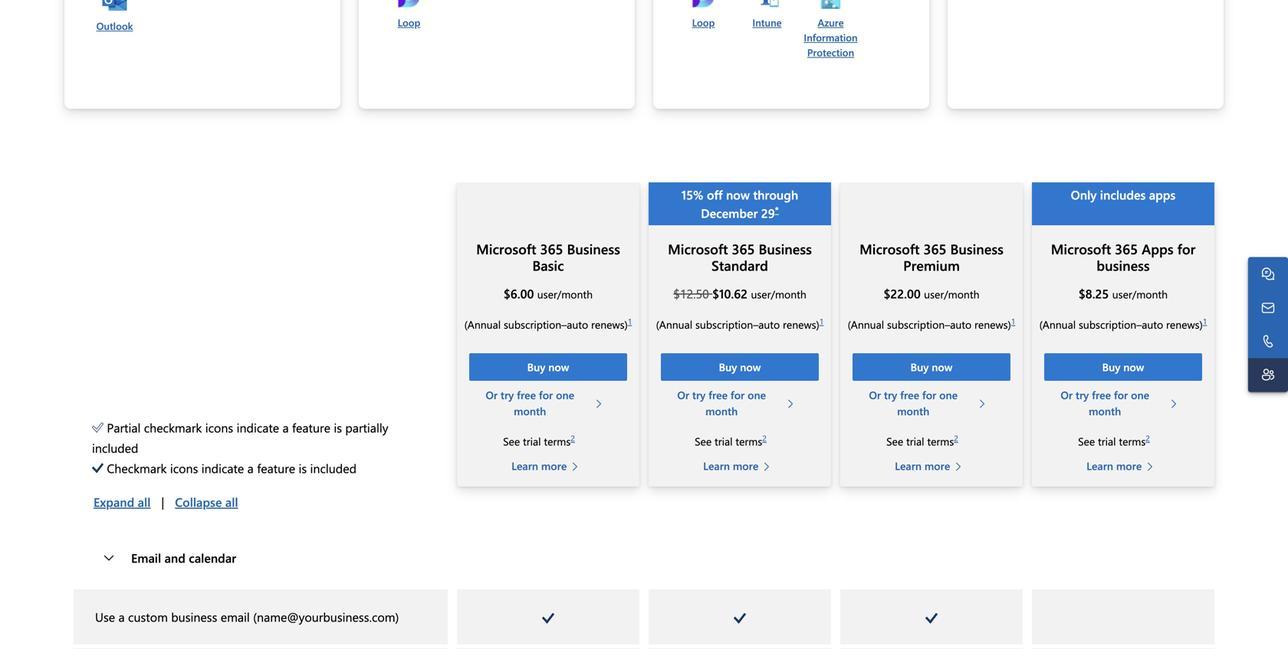 Task type: locate. For each thing, give the bounding box(es) containing it.
3 free from the left
[[900, 388, 920, 402]]

1 for microsoft 365 business basic
[[628, 316, 632, 327]]

4 (annual subscription–auto renews) 1 from the left
[[1040, 316, 1207, 332]]

learn more link for for
[[1087, 458, 1160, 474]]

indicate up checkmark icons indicate a feature is included
[[237, 419, 279, 436]]

1 horizontal spatial icons
[[205, 419, 233, 436]]

365 down december
[[732, 240, 755, 258]]

2 one from the left
[[748, 388, 766, 402]]

included
[[92, 440, 138, 456], [310, 460, 357, 477]]

buy now down the '$12.50 $10.62 user/month'
[[719, 360, 761, 374]]

outlook button
[[96, 0, 133, 33]]

1 horizontal spatial all
[[225, 494, 238, 510]]

0 horizontal spatial is
[[299, 460, 307, 477]]

0 horizontal spatial a
[[119, 609, 125, 625]]

free for microsoft 365 business premium
[[900, 388, 920, 402]]

now for microsoft 365 apps for business
[[1124, 360, 1144, 374]]

business inside microsoft 365 business premium
[[951, 240, 1004, 258]]

1 365 from the left
[[540, 240, 563, 258]]

microsoft up $12.50
[[668, 240, 728, 258]]

group
[[83, 487, 249, 518]]

microsoft inside microsoft 365 business standard
[[668, 240, 728, 258]]

0 horizontal spatial all
[[138, 494, 151, 510]]

renews) down the $6.00 user/month
[[591, 317, 628, 332]]

1 subscription–auto from the left
[[504, 317, 588, 332]]

3 1 link from the left
[[1011, 316, 1016, 327]]

use a custom business email (name@yourbusiness.com)
[[95, 609, 399, 625]]

4 buy from the left
[[1102, 360, 1121, 374]]

microsoft inside microsoft 365 business basic
[[476, 240, 536, 258]]

buy now down $8.25 user/month
[[1102, 360, 1144, 374]]

business left email
[[171, 609, 217, 625]]

(annual subscription–auto renews) 1 down $22.00 user/month
[[848, 316, 1016, 332]]

see trial terms for for
[[1078, 434, 1146, 449]]

user/month down basic at the left top of the page
[[537, 287, 593, 301]]

see for microsoft 365 business basic
[[503, 434, 520, 449]]

month for basic
[[514, 404, 546, 418]]

3 365 from the left
[[924, 240, 947, 258]]

icons inside partial checkmark icons indicate a feature is partially included
[[205, 419, 233, 436]]

1 more from the left
[[541, 459, 567, 473]]

0 horizontal spatial loop
[[398, 16, 421, 29]]

microsoft up $22.00
[[860, 240, 920, 258]]

now inside "15% off now through december 29"
[[726, 186, 750, 203]]

azure
[[818, 16, 844, 29]]

365 up the $6.00 user/month
[[540, 240, 563, 258]]

email and calendar
[[131, 550, 236, 566]]

renews) down $22.00 user/month
[[975, 317, 1011, 332]]

now up december
[[726, 186, 750, 203]]

microsoft for microsoft 365 business basic
[[476, 240, 536, 258]]

1 horizontal spatial included image
[[926, 614, 938, 624]]

3 buy now from the left
[[911, 360, 953, 374]]

loop for first loop "dropdown button" from left
[[398, 16, 421, 29]]

0 vertical spatial is
[[334, 419, 342, 436]]

1 included image from the left
[[734, 614, 746, 624]]

free
[[517, 388, 536, 402], [709, 388, 728, 402], [900, 388, 920, 402], [1092, 388, 1111, 402]]

1 for microsoft 365 apps for business
[[1203, 316, 1207, 327]]

try for microsoft 365 business standard
[[692, 388, 706, 402]]

business inside microsoft 365 business basic
[[567, 240, 620, 258]]

business for standard
[[759, 240, 812, 258]]

2 more from the left
[[733, 459, 759, 473]]

1 link for microsoft 365 business premium
[[1011, 316, 1016, 327]]

learn more
[[512, 459, 567, 473], [703, 459, 759, 473], [895, 459, 950, 473], [1087, 459, 1142, 473]]

1 business from the left
[[567, 240, 620, 258]]

buy now link down $8.25 user/month
[[1044, 354, 1202, 381]]

(annual subscription–auto renews) 1 down $8.25 user/month
[[1040, 316, 1207, 332]]

1 horizontal spatial is
[[334, 419, 342, 436]]

azure information protection
[[804, 16, 858, 59]]

4 1 link from the left
[[1203, 316, 1207, 327]]

2 buy from the left
[[719, 360, 737, 374]]

3 or try free for one month from the left
[[869, 388, 958, 418]]

2 (annual subscription–auto renews) 1 from the left
[[656, 316, 824, 332]]

$8.25 user/month
[[1079, 285, 1168, 302]]

0 vertical spatial indicate
[[237, 419, 279, 436]]

or for microsoft 365 business premium
[[869, 388, 881, 402]]

learn more for basic
[[512, 459, 567, 473]]

3 learn more from the left
[[895, 459, 950, 473]]

renews) for microsoft 365 business standard
[[783, 317, 820, 332]]

subscription–auto
[[504, 317, 588, 332], [696, 317, 780, 332], [887, 317, 972, 332], [1079, 317, 1164, 332]]

renews) for microsoft 365 apps for business
[[1166, 317, 1203, 332]]

apps
[[1142, 240, 1174, 258]]

azure information protection button
[[802, 0, 860, 60]]

3 business from the left
[[951, 240, 1004, 258]]

1 horizontal spatial loop
[[692, 16, 715, 29]]

365
[[540, 240, 563, 258], [732, 240, 755, 258], [924, 240, 947, 258], [1115, 240, 1138, 258]]

4 free from the left
[[1092, 388, 1111, 402]]

15%
[[682, 186, 704, 203]]

for for microsoft 365 business basic
[[539, 388, 553, 402]]

2 month from the left
[[706, 404, 738, 418]]

user/month inside the '$12.50 $10.62 user/month'
[[751, 287, 807, 301]]

(annual subscription–auto renews) 1 for standard
[[656, 316, 824, 332]]

2 horizontal spatial a
[[283, 419, 289, 436]]

or try free for one month
[[486, 388, 574, 418], [677, 388, 766, 418], [869, 388, 958, 418], [1061, 388, 1150, 418]]

0 vertical spatial icons
[[205, 419, 233, 436]]

microsoft for microsoft 365 apps for business
[[1051, 240, 1111, 258]]

buy now link
[[469, 354, 627, 381], [661, 354, 819, 381], [853, 354, 1011, 381], [1044, 354, 1202, 381]]

user/month down microsoft 365 apps for business
[[1113, 287, 1168, 301]]

$10.62
[[713, 285, 748, 302]]

1 buy from the left
[[527, 360, 546, 374]]

2 buy now from the left
[[719, 360, 761, 374]]

subscription–auto down the $6.00 user/month
[[504, 317, 588, 332]]

loop button
[[397, 0, 421, 30], [691, 0, 716, 30]]

365 inside microsoft 365 apps for business
[[1115, 240, 1138, 258]]

1 horizontal spatial loop button
[[691, 0, 716, 30]]

1 buy now link from the left
[[469, 354, 627, 381]]

buy
[[527, 360, 546, 374], [719, 360, 737, 374], [911, 360, 929, 374], [1102, 360, 1121, 374]]

terms for basic
[[544, 434, 571, 449]]

buy now
[[527, 360, 569, 374], [719, 360, 761, 374], [911, 360, 953, 374], [1102, 360, 1144, 374]]

learn more for standard
[[703, 459, 759, 473]]

4 user/month from the left
[[1113, 287, 1168, 301]]

buy down the $10.62
[[719, 360, 737, 374]]

1 horizontal spatial included
[[310, 460, 357, 477]]

learn for microsoft 365 apps for business
[[1087, 459, 1114, 473]]

4 or try free for one month link from the left
[[1044, 387, 1184, 419]]

2 included image from the left
[[926, 614, 938, 624]]

use
[[95, 609, 115, 625]]

is left partially
[[334, 419, 342, 436]]

for for microsoft 365 business premium
[[922, 388, 937, 402]]

business inside microsoft 365 apps for business
[[1097, 256, 1150, 275]]

29
[[761, 205, 775, 221]]

2 see from the left
[[695, 434, 712, 449]]

1 microsoft from the left
[[476, 240, 536, 258]]

$6.00
[[504, 285, 534, 302]]

apps
[[1149, 186, 1176, 203]]

1 vertical spatial a
[[247, 460, 254, 477]]

collapse
[[175, 494, 222, 510]]

is down partial checkmark icons indicate a feature is partially included at bottom
[[299, 460, 307, 477]]

trial for standard
[[715, 434, 733, 449]]

3 try from the left
[[884, 388, 897, 402]]

buy down $8.25 user/month
[[1102, 360, 1121, 374]]

3 or try free for one month link from the left
[[853, 387, 992, 419]]

(annual subscription–auto renews) 1 down the '$12.50 $10.62 user/month'
[[656, 316, 824, 332]]

through
[[753, 186, 798, 203]]

see trial terms for standard
[[695, 434, 762, 449]]

for for microsoft 365 apps for business
[[1114, 388, 1128, 402]]

1 for microsoft 365 business standard
[[820, 316, 824, 327]]

4 renews) from the left
[[1166, 317, 1203, 332]]

1 see trial terms from the left
[[503, 434, 571, 449]]

for
[[1178, 240, 1196, 258], [539, 388, 553, 402], [731, 388, 745, 402], [922, 388, 937, 402], [1114, 388, 1128, 402]]

learn more link for standard
[[703, 458, 777, 474]]

2 renews) from the left
[[783, 317, 820, 332]]

3 (annual from the left
[[848, 317, 884, 332]]

3 user/month from the left
[[924, 287, 980, 301]]

4 buy now from the left
[[1102, 360, 1144, 374]]

4 or try free for one month from the left
[[1061, 388, 1150, 418]]

user/month down the premium
[[924, 287, 980, 301]]

renews)
[[591, 317, 628, 332], [783, 317, 820, 332], [975, 317, 1011, 332], [1166, 317, 1203, 332]]

learn for microsoft 365 business basic
[[512, 459, 538, 473]]

email
[[131, 550, 161, 566]]

4 1 from the left
[[1203, 316, 1207, 327]]

a
[[283, 419, 289, 436], [247, 460, 254, 477], [119, 609, 125, 625]]

user/month for microsoft 365 business basic
[[537, 287, 593, 301]]

0 horizontal spatial business
[[171, 609, 217, 625]]

1 1 link from the left
[[628, 316, 632, 327]]

1 learn more from the left
[[512, 459, 567, 473]]

user/month down standard
[[751, 287, 807, 301]]

business up $8.25 user/month
[[1097, 256, 1150, 275]]

*
[[775, 204, 779, 216]]

now down the '$12.50 $10.62 user/month'
[[740, 360, 761, 374]]

indicate
[[237, 419, 279, 436], [201, 460, 244, 477]]

user/month inside $22.00 user/month
[[924, 287, 980, 301]]

feature
[[292, 419, 330, 436], [257, 460, 295, 477]]

4 try from the left
[[1076, 388, 1089, 402]]

0 horizontal spatial icons
[[170, 460, 198, 477]]

2 learn from the left
[[703, 459, 730, 473]]

3 learn more link from the left
[[895, 458, 968, 474]]

4 see from the left
[[1078, 434, 1095, 449]]

now
[[726, 186, 750, 203], [548, 360, 569, 374], [740, 360, 761, 374], [932, 360, 953, 374], [1124, 360, 1144, 374]]

or try free for one month for premium
[[869, 388, 958, 418]]

$22.00
[[884, 285, 921, 302]]

2 try from the left
[[692, 388, 706, 402]]

month
[[514, 404, 546, 418], [706, 404, 738, 418], [897, 404, 930, 418], [1089, 404, 1121, 418]]

one for standard
[[748, 388, 766, 402]]

microsoft inside microsoft 365 apps for business
[[1051, 240, 1111, 258]]

feature down partial checkmark icons indicate a feature is partially included at bottom
[[257, 460, 295, 477]]

for inside microsoft 365 apps for business
[[1178, 240, 1196, 258]]

buy down the $6.00 user/month
[[527, 360, 546, 374]]

4 terms from the left
[[1119, 434, 1146, 449]]

3 subscription–auto from the left
[[887, 317, 972, 332]]

microsoft 365 business basic
[[476, 240, 620, 275]]

$12.50 $10.62 user/month
[[673, 285, 807, 302]]

1 all from the left
[[138, 494, 151, 510]]

1
[[628, 316, 632, 327], [820, 316, 824, 327], [1011, 316, 1016, 327], [1203, 316, 1207, 327]]

3 see trial terms from the left
[[887, 434, 954, 449]]

business
[[567, 240, 620, 258], [759, 240, 812, 258], [951, 240, 1004, 258]]

renews) down $8.25 user/month
[[1166, 317, 1203, 332]]

1 terms from the left
[[544, 434, 571, 449]]

1 link for microsoft 365 business standard
[[820, 316, 824, 327]]

business
[[1097, 256, 1150, 275], [171, 609, 217, 625]]

microsoft for microsoft 365 business premium
[[860, 240, 920, 258]]

buy now link down the '$12.50 $10.62 user/month'
[[661, 354, 819, 381]]

feature inside partial checkmark icons indicate a feature is partially included
[[292, 419, 330, 436]]

15% off now through december 29
[[682, 186, 798, 221]]

intune button
[[753, 0, 782, 30]]

1 trial from the left
[[523, 434, 541, 449]]

1 1 from the left
[[628, 316, 632, 327]]

microsoft up $6.00
[[476, 240, 536, 258]]

4 buy now link from the left
[[1044, 354, 1202, 381]]

1 free from the left
[[517, 388, 536, 402]]

0 horizontal spatial loop button
[[397, 0, 421, 30]]

subscription–auto down $8.25 user/month
[[1079, 317, 1164, 332]]

buy now link down $22.00 user/month
[[853, 354, 1011, 381]]

365 left apps on the top
[[1115, 240, 1138, 258]]

or try free for one month link
[[469, 387, 609, 419], [661, 387, 801, 419], [853, 387, 992, 419], [1044, 387, 1184, 419]]

4 learn from the left
[[1087, 459, 1114, 473]]

is
[[334, 419, 342, 436], [299, 460, 307, 477]]

3 buy from the left
[[911, 360, 929, 374]]

trial
[[523, 434, 541, 449], [715, 434, 733, 449], [906, 434, 924, 449], [1098, 434, 1116, 449]]

see trial terms
[[503, 434, 571, 449], [695, 434, 762, 449], [887, 434, 954, 449], [1078, 434, 1146, 449]]

1 vertical spatial icons
[[170, 460, 198, 477]]

1 link
[[628, 316, 632, 327], [820, 316, 824, 327], [1011, 316, 1016, 327], [1203, 316, 1207, 327]]

1 vertical spatial included
[[310, 460, 357, 477]]

1 buy now from the left
[[527, 360, 569, 374]]

now down $22.00 user/month
[[932, 360, 953, 374]]

(annual subscription–auto renews) 1
[[464, 316, 632, 332], [656, 316, 824, 332], [848, 316, 1016, 332], [1040, 316, 1207, 332]]

(annual subscription–auto renews) 1 down the $6.00 user/month
[[464, 316, 632, 332]]

microsoft
[[476, 240, 536, 258], [668, 240, 728, 258], [860, 240, 920, 258], [1051, 240, 1111, 258]]

3 learn from the left
[[895, 459, 922, 473]]

protection
[[807, 46, 854, 59]]

4 365 from the left
[[1115, 240, 1138, 258]]

buy now down $22.00 user/month
[[911, 360, 953, 374]]

checkmark icons indicate a feature is included
[[107, 460, 357, 477]]

buy for standard
[[719, 360, 737, 374]]

more
[[541, 459, 567, 473], [733, 459, 759, 473], [925, 459, 950, 473], [1116, 459, 1142, 473]]

1 for microsoft 365 business premium
[[1011, 316, 1016, 327]]

now down the $6.00 user/month
[[548, 360, 569, 374]]

1 horizontal spatial business
[[1097, 256, 1150, 275]]

1 (annual subscription–auto renews) 1 from the left
[[464, 316, 632, 332]]

microsoft 365 business standard
[[668, 240, 812, 275]]

learn
[[512, 459, 538, 473], [703, 459, 730, 473], [895, 459, 922, 473], [1087, 459, 1114, 473]]

terms for premium
[[927, 434, 954, 449]]

4 trial from the left
[[1098, 434, 1116, 449]]

buy now link for basic
[[469, 354, 627, 381]]

loop for second loop "dropdown button" from left
[[692, 16, 715, 29]]

1 learn more link from the left
[[512, 458, 585, 474]]

subscription–auto for for
[[1079, 317, 1164, 332]]

4 (annual from the left
[[1040, 317, 1076, 332]]

now for microsoft 365 business standard
[[740, 360, 761, 374]]

learn more link for basic
[[512, 458, 585, 474]]

more for for
[[1116, 459, 1142, 473]]

indicate inside partial checkmark icons indicate a feature is partially included
[[237, 419, 279, 436]]

buy now link for for
[[1044, 354, 1202, 381]]

or try free for one month link for standard
[[661, 387, 801, 419]]

see trial terms for premium
[[887, 434, 954, 449]]

learn more link
[[512, 458, 585, 474], [703, 458, 777, 474], [895, 458, 968, 474], [1087, 458, 1160, 474]]

2 horizontal spatial business
[[951, 240, 1004, 258]]

1 loop from the left
[[398, 16, 421, 29]]

business inside microsoft 365 business standard
[[759, 240, 812, 258]]

0 horizontal spatial included
[[92, 440, 138, 456]]

collapse all
[[175, 494, 238, 510]]

4 learn more from the left
[[1087, 459, 1142, 473]]

icons up collapse
[[170, 460, 198, 477]]

see
[[503, 434, 520, 449], [695, 434, 712, 449], [887, 434, 903, 449], [1078, 434, 1095, 449]]

(annual subscription–auto renews) 1 for basic
[[464, 316, 632, 332]]

2 learn more link from the left
[[703, 458, 777, 474]]

try for microsoft 365 apps for business
[[1076, 388, 1089, 402]]

(annual
[[464, 317, 501, 332], [656, 317, 693, 332], [848, 317, 884, 332], [1040, 317, 1076, 332]]

3 or from the left
[[869, 388, 881, 402]]

(annual for microsoft 365 business premium
[[848, 317, 884, 332]]

outlook
[[96, 19, 133, 33]]

included image
[[734, 614, 746, 624], [926, 614, 938, 624]]

subscription–auto down $22.00 user/month
[[887, 317, 972, 332]]

2 (annual from the left
[[656, 317, 693, 332]]

month for for
[[1089, 404, 1121, 418]]

2 see trial terms from the left
[[695, 434, 762, 449]]

3 see from the left
[[887, 434, 903, 449]]

one
[[556, 388, 574, 402], [748, 388, 766, 402], [939, 388, 958, 402], [1131, 388, 1150, 402]]

2 user/month from the left
[[751, 287, 807, 301]]

0 vertical spatial included
[[92, 440, 138, 456]]

365 inside microsoft 365 business premium
[[924, 240, 947, 258]]

3 one from the left
[[939, 388, 958, 402]]

buy now down the $6.00 user/month
[[527, 360, 569, 374]]

business for premium
[[951, 240, 1004, 258]]

learn for microsoft 365 business premium
[[895, 459, 922, 473]]

email
[[221, 609, 250, 625]]

1 user/month from the left
[[537, 287, 593, 301]]

1 see from the left
[[503, 434, 520, 449]]

$12.50
[[673, 285, 709, 302]]

now down $8.25 user/month
[[1124, 360, 1144, 374]]

renews) down the '$12.50 $10.62 user/month'
[[783, 317, 820, 332]]

a right use
[[119, 609, 125, 625]]

business down 29
[[759, 240, 812, 258]]

3 buy now link from the left
[[853, 354, 1011, 381]]

buy for for
[[1102, 360, 1121, 374]]

3 1 from the left
[[1011, 316, 1016, 327]]

buy now link down the $6.00 user/month
[[469, 354, 627, 381]]

business right basic at the left top of the page
[[567, 240, 620, 258]]

basic
[[533, 256, 564, 275]]

icons up checkmark icons indicate a feature is included
[[205, 419, 233, 436]]

1 or from the left
[[486, 388, 498, 402]]

user/month inside the $6.00 user/month
[[537, 287, 593, 301]]

or
[[486, 388, 498, 402], [677, 388, 689, 402], [869, 388, 881, 402], [1061, 388, 1073, 402]]

buy now link for premium
[[853, 354, 1011, 381]]

2 or from the left
[[677, 388, 689, 402]]

try for microsoft 365 business premium
[[884, 388, 897, 402]]

a down partial checkmark icons indicate a feature is partially included at bottom
[[247, 460, 254, 477]]

feature left partially
[[292, 419, 330, 436]]

off
[[707, 186, 723, 203]]

0 horizontal spatial included image
[[734, 614, 746, 624]]

1 or try free for one month from the left
[[486, 388, 574, 418]]

3 month from the left
[[897, 404, 930, 418]]

1 learn from the left
[[512, 459, 538, 473]]

2 buy now link from the left
[[661, 354, 819, 381]]

1 try from the left
[[501, 388, 514, 402]]

1 link for microsoft 365 apps for business
[[1203, 316, 1207, 327]]

$6.00 user/month
[[504, 285, 593, 302]]

included down partial
[[92, 440, 138, 456]]

microsoft up $8.25
[[1051, 240, 1111, 258]]

0 vertical spatial a
[[283, 419, 289, 436]]

user/month inside $8.25 user/month
[[1113, 287, 1168, 301]]

subscription–auto down the '$12.50 $10.62 user/month'
[[696, 317, 780, 332]]

user/month
[[537, 287, 593, 301], [751, 287, 807, 301], [924, 287, 980, 301], [1113, 287, 1168, 301]]

2 1 link from the left
[[820, 316, 824, 327]]

for for microsoft 365 business standard
[[731, 388, 745, 402]]

365 inside microsoft 365 business standard
[[732, 240, 755, 258]]

all left |
[[138, 494, 151, 510]]

icons
[[205, 419, 233, 436], [170, 460, 198, 477]]

0 vertical spatial business
[[1097, 256, 1150, 275]]

buy for basic
[[527, 360, 546, 374]]

included down partially
[[310, 460, 357, 477]]

2 loop from the left
[[692, 16, 715, 29]]

2 learn more from the left
[[703, 459, 759, 473]]

4 subscription–auto from the left
[[1079, 317, 1164, 332]]

2 365 from the left
[[732, 240, 755, 258]]

try
[[501, 388, 514, 402], [692, 388, 706, 402], [884, 388, 897, 402], [1076, 388, 1089, 402]]

1 renews) from the left
[[591, 317, 628, 332]]

2 or try free for one month from the left
[[677, 388, 766, 418]]

4 learn more link from the left
[[1087, 458, 1160, 474]]

365 up $22.00 user/month
[[924, 240, 947, 258]]

all
[[138, 494, 151, 510], [225, 494, 238, 510]]

2 business from the left
[[759, 240, 812, 258]]

indicate down partial checkmark icons indicate a feature is partially included at bottom
[[201, 460, 244, 477]]

0 horizontal spatial business
[[567, 240, 620, 258]]

all for expand all
[[138, 494, 151, 510]]

365 inside microsoft 365 business basic
[[540, 240, 563, 258]]

1 (annual from the left
[[464, 317, 501, 332]]

loop
[[398, 16, 421, 29], [692, 16, 715, 29]]

information
[[804, 31, 858, 44]]

3 (annual subscription–auto renews) 1 from the left
[[848, 316, 1016, 332]]

1 horizontal spatial business
[[759, 240, 812, 258]]

a up checkmark icons indicate a feature is included
[[283, 419, 289, 436]]

buy down $22.00 user/month
[[911, 360, 929, 374]]

all right collapse
[[225, 494, 238, 510]]

2 free from the left
[[709, 388, 728, 402]]

microsoft inside microsoft 365 business premium
[[860, 240, 920, 258]]

0 vertical spatial feature
[[292, 419, 330, 436]]

business up $22.00 user/month
[[951, 240, 1004, 258]]

2 1 from the left
[[820, 316, 824, 327]]

terms
[[544, 434, 571, 449], [736, 434, 762, 449], [927, 434, 954, 449], [1119, 434, 1146, 449]]

4 more from the left
[[1116, 459, 1142, 473]]



Task type: vqa. For each thing, say whether or not it's contained in the screenshot.
microsoft corresponding to Microsoft 365 Business Basic
yes



Task type: describe. For each thing, give the bounding box(es) containing it.
see trial terms for basic
[[503, 434, 571, 449]]

1 vertical spatial feature
[[257, 460, 295, 477]]

only
[[1071, 186, 1097, 203]]

$8.25
[[1079, 285, 1109, 302]]

free for microsoft 365 business standard
[[709, 388, 728, 402]]

trial for basic
[[523, 434, 541, 449]]

or try free for one month link for basic
[[469, 387, 609, 419]]

included checkmark image
[[92, 463, 104, 474]]

1 vertical spatial indicate
[[201, 460, 244, 477]]

free for microsoft 365 business basic
[[517, 388, 536, 402]]

or try free for one month for for
[[1061, 388, 1150, 418]]

user/month for microsoft 365 apps for business
[[1113, 287, 1168, 301]]

buy now for for
[[1102, 360, 1144, 374]]

month for standard
[[706, 404, 738, 418]]

microsoft 365 apps for business
[[1051, 240, 1196, 275]]

collapse all button
[[164, 487, 249, 518]]

|
[[161, 494, 164, 510]]

all for collapse all
[[225, 494, 238, 510]]

one for basic
[[556, 388, 574, 402]]

subscription–auto for standard
[[696, 317, 780, 332]]

1 link for microsoft 365 business basic
[[628, 316, 632, 327]]

expand
[[94, 494, 134, 510]]

checkmark
[[144, 419, 202, 436]]

365 for for
[[1115, 240, 1138, 258]]

or for microsoft 365 apps for business
[[1061, 388, 1073, 402]]

365 for standard
[[732, 240, 755, 258]]

partially
[[345, 419, 388, 436]]

intune
[[753, 16, 782, 29]]

partially included checkmark image
[[92, 422, 104, 434]]

renews) for microsoft 365 business premium
[[975, 317, 1011, 332]]

microsoft 365 business premium
[[860, 240, 1004, 275]]

partial checkmark icons indicate a feature is partially included
[[92, 419, 388, 456]]

(annual for microsoft 365 business basic
[[464, 317, 501, 332]]

terms for for
[[1119, 434, 1146, 449]]

december
[[701, 205, 758, 221]]

365 for premium
[[924, 240, 947, 258]]

1 horizontal spatial a
[[247, 460, 254, 477]]

included inside partial checkmark icons indicate a feature is partially included
[[92, 440, 138, 456]]

try for microsoft 365 business basic
[[501, 388, 514, 402]]

custom
[[128, 609, 168, 625]]

(name@yourbusiness.com)
[[253, 609, 399, 625]]

partial
[[107, 419, 141, 436]]

more for premium
[[925, 459, 950, 473]]

expand all
[[94, 494, 151, 510]]

included image
[[542, 614, 554, 624]]

only includes apps
[[1071, 186, 1176, 203]]

more for basic
[[541, 459, 567, 473]]

or try free for one month link for for
[[1044, 387, 1184, 419]]

terms for standard
[[736, 434, 762, 449]]

learn more for premium
[[895, 459, 950, 473]]

(annual for microsoft 365 business standard
[[656, 317, 693, 332]]

calendar
[[189, 550, 236, 566]]

365 for basic
[[540, 240, 563, 258]]

buy now for basic
[[527, 360, 569, 374]]

buy now for premium
[[911, 360, 953, 374]]

(annual subscription–auto renews) 1 for premium
[[848, 316, 1016, 332]]

$22.00 user/month
[[884, 285, 980, 302]]

(annual subscription–auto renews) 1 for for
[[1040, 316, 1207, 332]]

group containing expand all
[[83, 487, 249, 518]]

month for premium
[[897, 404, 930, 418]]

learn more for for
[[1087, 459, 1142, 473]]

buy now for standard
[[719, 360, 761, 374]]

2 vertical spatial a
[[119, 609, 125, 625]]

standard
[[712, 256, 768, 275]]

see for microsoft 365 apps for business
[[1078, 434, 1095, 449]]

trial for premium
[[906, 434, 924, 449]]

learn for microsoft 365 business standard
[[703, 459, 730, 473]]

1 loop button from the left
[[397, 0, 421, 30]]

a inside partial checkmark icons indicate a feature is partially included
[[283, 419, 289, 436]]

one for for
[[1131, 388, 1150, 402]]

see for microsoft 365 business standard
[[695, 434, 712, 449]]

* link
[[775, 204, 779, 216]]

or for microsoft 365 business standard
[[677, 388, 689, 402]]

(annual for microsoft 365 apps for business
[[1040, 317, 1076, 332]]

business for basic
[[567, 240, 620, 258]]

or for microsoft 365 business basic
[[486, 388, 498, 402]]

1 vertical spatial business
[[171, 609, 217, 625]]

and
[[165, 550, 186, 566]]

2 loop button from the left
[[691, 0, 716, 30]]

is inside partial checkmark icons indicate a feature is partially included
[[334, 419, 342, 436]]

or try free for one month for basic
[[486, 388, 574, 418]]

see for microsoft 365 business premium
[[887, 434, 903, 449]]

renews) for microsoft 365 business basic
[[591, 317, 628, 332]]

or try free for one month for standard
[[677, 388, 766, 418]]

trial for for
[[1098, 434, 1116, 449]]

now for microsoft 365 business basic
[[548, 360, 569, 374]]

1 vertical spatial is
[[299, 460, 307, 477]]

buy now link for standard
[[661, 354, 819, 381]]

checkmark
[[107, 460, 167, 477]]

user/month for microsoft 365 business premium
[[924, 287, 980, 301]]

includes
[[1100, 186, 1146, 203]]

free for microsoft 365 apps for business
[[1092, 388, 1111, 402]]

premium
[[903, 256, 960, 275]]

or try free for one month link for premium
[[853, 387, 992, 419]]

learn more link for premium
[[895, 458, 968, 474]]

buy for premium
[[911, 360, 929, 374]]

subscription–auto for basic
[[504, 317, 588, 332]]

one for premium
[[939, 388, 958, 402]]

expand all button
[[83, 487, 161, 518]]



